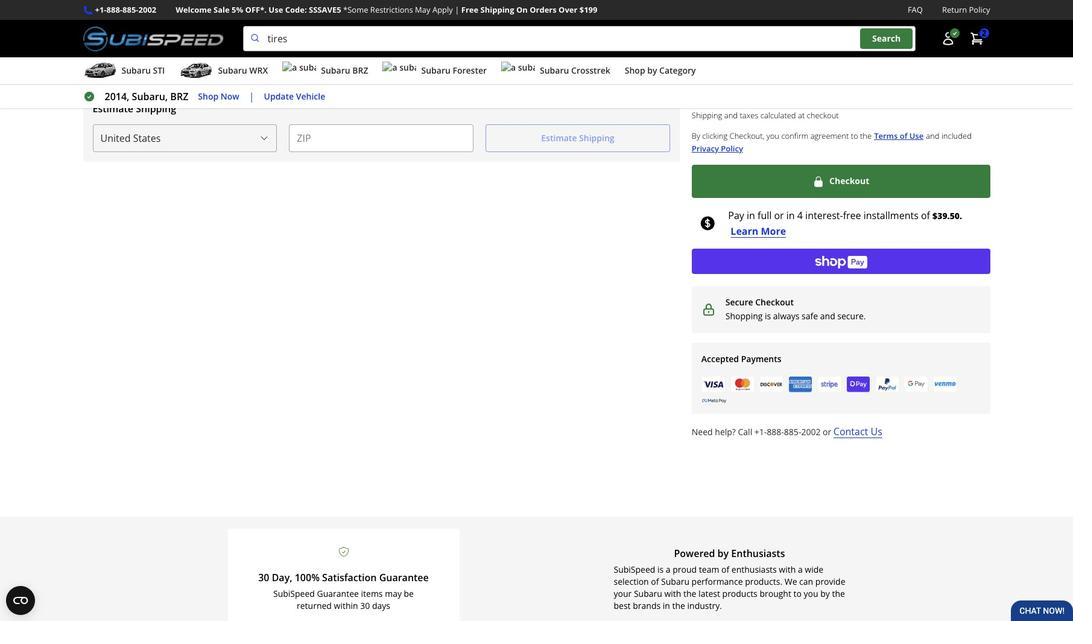 Task type: locate. For each thing, give the bounding box(es) containing it.
shop now
[[198, 90, 239, 102]]

learn
[[731, 225, 759, 238]]

of inside by clicking checkout, you confirm agreement to the terms of use and included privacy policy
[[900, 130, 908, 141]]

brz right subaru,
[[170, 90, 189, 103]]

0 vertical spatial is
[[765, 310, 771, 322]]

can
[[800, 576, 814, 587]]

of right selection
[[651, 576, 659, 587]]

1 vertical spatial 2013-
[[182, 34, 202, 45]]

buy with shop pay image
[[815, 254, 868, 268]]

by inside dropdown button
[[648, 65, 658, 76]]

1 horizontal spatial policy
[[970, 4, 991, 15]]

wrx
[[182, 21, 199, 32], [249, 65, 268, 76]]

policy inside by clicking checkout, you confirm agreement to the terms of use and included privacy policy
[[721, 143, 744, 154]]

crosstrek down 'search input' field
[[572, 65, 611, 76]]

1 horizontal spatial with
[[779, 564, 796, 575]]

888- inside +1-888-885-2002 link
[[107, 4, 123, 15]]

0 vertical spatial forester
[[441, 21, 472, 32]]

a subaru brz thumbnail image image
[[283, 62, 316, 80]]

by down the provide in the bottom right of the page
[[821, 588, 830, 600]]

is left proud
[[658, 564, 664, 575]]

brz inside the olm signature series ebrake handle (black carbon w/ black) - 2015-2021 subaru wrx / sti / 2013-2021 scion fr-s / subaru brz / toyota 86 / 2014-2018 forester / 2013-2017 crosstrek in stock remove
[[336, 21, 351, 32]]

0 vertical spatial 2013-
[[223, 21, 244, 32]]

by
[[648, 65, 658, 76], [718, 547, 729, 560], [821, 588, 830, 600]]

to down we
[[794, 588, 802, 600]]

0 horizontal spatial sti
[[153, 65, 165, 76]]

2 vertical spatial brz
[[170, 90, 189, 103]]

2 button
[[964, 27, 991, 51]]

brz left a subaru forester thumbnail image on the top left of the page
[[353, 65, 368, 76]]

1 horizontal spatial and
[[821, 310, 836, 322]]

None number field
[[493, 20, 560, 49]]

the
[[861, 130, 872, 141], [684, 588, 697, 600], [833, 588, 846, 600], [673, 600, 686, 612]]

0 vertical spatial 30
[[258, 571, 269, 584]]

1 horizontal spatial 2013-
[[223, 21, 244, 32]]

subaru up the brands
[[634, 588, 663, 600]]

with up we
[[779, 564, 796, 575]]

shop down $158.00
[[625, 65, 646, 76]]

+1- right call
[[755, 426, 767, 438]]

1 vertical spatial and
[[927, 130, 940, 141]]

1 horizontal spatial +1-
[[755, 426, 767, 438]]

category
[[660, 65, 696, 76]]

wrx down olm
[[182, 21, 199, 32]]

w/
[[370, 9, 379, 20]]

guarantee up be
[[379, 571, 429, 584]]

0 horizontal spatial use
[[269, 4, 283, 15]]

1 horizontal spatial checkout
[[830, 175, 870, 187]]

1 vertical spatial 2002
[[802, 426, 821, 438]]

brz
[[336, 21, 351, 32], [353, 65, 368, 76], [170, 90, 189, 103]]

guarantee up within
[[317, 588, 359, 600]]

1 vertical spatial or
[[823, 426, 832, 438]]

is
[[765, 310, 771, 322], [658, 564, 664, 575]]

subispeed logo image
[[83, 26, 224, 51]]

1 vertical spatial by
[[718, 547, 729, 560]]

subaru up now
[[218, 65, 247, 76]]

2014, subaru, brz
[[105, 90, 189, 103]]

brands
[[633, 600, 661, 612]]

0 horizontal spatial to
[[794, 588, 802, 600]]

use inside by clicking checkout, you confirm agreement to the terms of use and included privacy policy
[[910, 130, 924, 141]]

update vehicle button
[[264, 90, 325, 104]]

subaru,
[[132, 90, 168, 103]]

2013- up in
[[182, 34, 202, 45]]

shop inside dropdown button
[[625, 65, 646, 76]]

us
[[871, 425, 883, 438]]

subispeed inside 30 day, 100% satisfaction guarantee subispeed guarantee items may be returned within 30 days
[[273, 588, 315, 600]]

1 horizontal spatial guarantee
[[379, 571, 429, 584]]

1 horizontal spatial wrx
[[249, 65, 268, 76]]

shop by category button
[[625, 60, 696, 84]]

a left proud
[[666, 564, 671, 575]]

crosstrek inside subaru crosstrek dropdown button
[[572, 65, 611, 76]]

2002
[[139, 4, 156, 15], [802, 426, 821, 438]]

888-
[[107, 4, 123, 15], [767, 426, 785, 438]]

0 horizontal spatial and
[[725, 110, 738, 121]]

0 vertical spatial subispeed
[[614, 564, 656, 575]]

0 horizontal spatial 888-
[[107, 4, 123, 15]]

2 horizontal spatial brz
[[353, 65, 368, 76]]

1 vertical spatial sti
[[153, 65, 165, 76]]

of right terms
[[900, 130, 908, 141]]

0 vertical spatial crosstrek
[[222, 34, 257, 45]]

2002 left the contact
[[802, 426, 821, 438]]

885- inside need help? call +1-888-885-2002 or contact us
[[785, 426, 802, 438]]

0 horizontal spatial 885-
[[123, 4, 139, 15]]

subispeed up selection
[[614, 564, 656, 575]]

forester down apply
[[441, 21, 472, 32]]

we
[[785, 576, 798, 587]]

1 vertical spatial 888-
[[767, 426, 785, 438]]

forester left a subaru crosstrek thumbnail image
[[453, 65, 487, 76]]

and right 'safe'
[[821, 310, 836, 322]]

0 horizontal spatial a
[[666, 564, 671, 575]]

olm image
[[88, 0, 175, 78]]

0 vertical spatial you
[[767, 130, 780, 141]]

/ down "carbon"
[[353, 21, 356, 32]]

sti up subaru,
[[153, 65, 165, 76]]

0 vertical spatial with
[[779, 564, 796, 575]]

or left the contact
[[823, 426, 832, 438]]

return policy
[[943, 4, 991, 15]]

30 day, 100% satisfaction guarantee subispeed guarantee items may be returned within 30 days
[[258, 571, 429, 612]]

885- right call
[[785, 426, 802, 438]]

1 horizontal spatial brz
[[336, 21, 351, 32]]

checkout link
[[692, 165, 991, 198]]

4 / from the left
[[353, 21, 356, 32]]

shipping down subaru sti
[[136, 102, 176, 115]]

/ down signature
[[218, 21, 221, 32]]

full
[[758, 209, 772, 222]]

0 horizontal spatial |
[[249, 90, 254, 103]]

a subaru crosstrek thumbnail image image
[[502, 62, 535, 80]]

brz down "carbon"
[[336, 21, 351, 32]]

wrx up update
[[249, 65, 268, 76]]

secure
[[726, 296, 754, 308]]

carbon
[[341, 9, 368, 20]]

0 horizontal spatial 30
[[258, 571, 269, 584]]

subaru up 2014, subaru, brz
[[122, 65, 151, 76]]

pay in full or in 4 interest-free installments of $39.50 . learn more
[[729, 209, 963, 238]]

checkout,
[[730, 130, 765, 141]]

powered
[[674, 547, 716, 560]]

to inside by clicking checkout, you confirm agreement to the terms of use and included privacy policy
[[851, 130, 859, 141]]

0 vertical spatial checkout
[[830, 175, 870, 187]]

0 horizontal spatial shop
[[198, 90, 219, 102]]

estimate
[[93, 102, 133, 115]]

1 vertical spatial 30
[[360, 600, 370, 612]]

1 horizontal spatial to
[[851, 130, 859, 141]]

/ right 86
[[396, 21, 399, 32]]

1 vertical spatial guarantee
[[317, 588, 359, 600]]

/ down *some restrictions may apply | free shipping on orders over $199
[[474, 21, 476, 32]]

0 horizontal spatial wrx
[[182, 21, 199, 32]]

+1- up subispeed logo
[[95, 4, 107, 15]]

1 horizontal spatial subispeed
[[614, 564, 656, 575]]

885- up subispeed logo
[[123, 4, 139, 15]]

and left taxes
[[725, 110, 738, 121]]

learn more link
[[729, 225, 787, 238]]

2018
[[421, 21, 439, 32]]

0 vertical spatial sti
[[206, 21, 216, 32]]

/ up 2017
[[201, 21, 204, 32]]

1 horizontal spatial shipping
[[481, 4, 515, 15]]

agreement
[[811, 130, 849, 141]]

you
[[767, 130, 780, 141], [804, 588, 819, 600]]

welcome sale 5% off*. use code: sssave5
[[176, 4, 341, 15]]

0 vertical spatial policy
[[970, 4, 991, 15]]

0 vertical spatial |
[[455, 4, 460, 15]]

by for shop
[[648, 65, 658, 76]]

.
[[960, 210, 963, 222]]

use up scion
[[269, 4, 283, 15]]

5%
[[232, 4, 243, 15]]

1 vertical spatial +1-
[[755, 426, 767, 438]]

0 horizontal spatial checkout
[[756, 296, 794, 308]]

1 horizontal spatial shop
[[625, 65, 646, 76]]

the up "industry."
[[684, 588, 697, 600]]

0 horizontal spatial you
[[767, 130, 780, 141]]

provide
[[816, 576, 846, 587]]

need
[[692, 426, 713, 438]]

performance
[[692, 576, 743, 587]]

wide
[[805, 564, 824, 575]]

signature
[[201, 9, 236, 20]]

30 day, 100% satisfaction guarantee image
[[338, 546, 350, 558]]

subaru
[[450, 9, 476, 20], [308, 21, 334, 32], [122, 65, 151, 76], [218, 65, 247, 76], [321, 65, 350, 76], [422, 65, 451, 76], [540, 65, 569, 76], [662, 576, 690, 587], [634, 588, 663, 600]]

0 vertical spatial by
[[648, 65, 658, 76]]

1 vertical spatial policy
[[721, 143, 744, 154]]

subaru up vehicle
[[321, 65, 350, 76]]

1 vertical spatial 2021
[[244, 21, 262, 32]]

1 vertical spatial is
[[658, 564, 664, 575]]

calculated
[[761, 110, 796, 121]]

/ right 's'
[[303, 21, 306, 32]]

2 horizontal spatial and
[[927, 130, 940, 141]]

1 horizontal spatial you
[[804, 588, 819, 600]]

policy up 2
[[970, 4, 991, 15]]

1 horizontal spatial is
[[765, 310, 771, 322]]

checkout up free
[[830, 175, 870, 187]]

with down proud
[[665, 588, 682, 600]]

sti up 2017
[[206, 21, 216, 32]]

| right now
[[249, 90, 254, 103]]

of left $39.50
[[922, 209, 931, 222]]

crosstrek down series
[[222, 34, 257, 45]]

1 vertical spatial |
[[249, 90, 254, 103]]

0 horizontal spatial policy
[[721, 143, 744, 154]]

by left category
[[648, 65, 658, 76]]

/
[[201, 21, 204, 32], [218, 21, 221, 32], [303, 21, 306, 32], [353, 21, 356, 32], [396, 21, 399, 32], [474, 21, 476, 32]]

1 horizontal spatial crosstrek
[[572, 65, 611, 76]]

1 horizontal spatial 885-
[[785, 426, 802, 438]]

latest
[[699, 588, 721, 600]]

checkout up always
[[756, 296, 794, 308]]

2013- down 5%
[[223, 21, 244, 32]]

policy down checkout,
[[721, 143, 744, 154]]

use right terms
[[910, 130, 924, 141]]

or inside pay in full or in 4 interest-free installments of $39.50 . learn more
[[775, 209, 784, 222]]

*some restrictions may apply | free shipping on orders over $199
[[343, 4, 598, 15]]

terms
[[875, 130, 898, 141]]

2 / from the left
[[218, 21, 221, 32]]

or right full
[[775, 209, 784, 222]]

by clicking checkout, you confirm agreement to the terms of use and included privacy policy
[[692, 130, 972, 154]]

2002 up subispeed logo
[[139, 4, 156, 15]]

1 vertical spatial with
[[665, 588, 682, 600]]

888- right call
[[767, 426, 785, 438]]

shop left now
[[198, 90, 219, 102]]

to right agreement
[[851, 130, 859, 141]]

toyota
[[358, 21, 383, 32]]

2021 down series
[[244, 21, 262, 32]]

0 vertical spatial 2021
[[430, 9, 448, 20]]

metapay image
[[702, 399, 727, 403]]

1 vertical spatial shop
[[198, 90, 219, 102]]

the left terms
[[861, 130, 872, 141]]

shipping left on
[[481, 4, 515, 15]]

1 horizontal spatial 2021
[[430, 9, 448, 20]]

in left 4
[[787, 209, 795, 222]]

| left free
[[455, 4, 460, 15]]

products
[[723, 588, 758, 600]]

0 vertical spatial shop
[[625, 65, 646, 76]]

your
[[614, 588, 632, 600]]

you inside powered by enthusiasts subispeed is a proud team of enthusiasts with a wide selection of subaru performance products. we can provide your subaru with the latest products brought to you by the best brands in the industry.
[[804, 588, 819, 600]]

of
[[900, 130, 908, 141], [922, 209, 931, 222], [722, 564, 730, 575], [651, 576, 659, 587]]

0 horizontal spatial crosstrek
[[222, 34, 257, 45]]

1 horizontal spatial sti
[[206, 21, 216, 32]]

in left full
[[747, 209, 756, 222]]

shop now link
[[198, 90, 239, 104]]

search button
[[861, 29, 913, 49]]

the down the provide in the bottom right of the page
[[833, 588, 846, 600]]

forester
[[441, 21, 472, 32], [453, 65, 487, 76]]

2 vertical spatial and
[[821, 310, 836, 322]]

0 vertical spatial to
[[851, 130, 859, 141]]

with
[[779, 564, 796, 575], [665, 588, 682, 600]]

2 horizontal spatial by
[[821, 588, 830, 600]]

subispeed down day,
[[273, 588, 315, 600]]

1 vertical spatial brz
[[353, 65, 368, 76]]

subaru sti
[[122, 65, 165, 76]]

888- up subispeed logo
[[107, 4, 123, 15]]

100%
[[295, 571, 320, 584]]

1 horizontal spatial a
[[798, 564, 803, 575]]

you inside by clicking checkout, you confirm agreement to the terms of use and included privacy policy
[[767, 130, 780, 141]]

30
[[258, 571, 269, 584], [360, 600, 370, 612]]

use
[[269, 4, 283, 15], [910, 130, 924, 141]]

you down can
[[804, 588, 819, 600]]

0 horizontal spatial is
[[658, 564, 664, 575]]

0 vertical spatial +1-
[[95, 4, 107, 15]]

you down calculated
[[767, 130, 780, 141]]

stock
[[192, 51, 213, 61]]

0 vertical spatial or
[[775, 209, 784, 222]]

0 horizontal spatial 2002
[[139, 4, 156, 15]]

a up can
[[798, 564, 803, 575]]

$199
[[580, 4, 598, 15]]

30 left day,
[[258, 571, 269, 584]]

in right the brands
[[663, 600, 670, 612]]

off*.
[[245, 4, 267, 15]]

selection
[[614, 576, 649, 587]]

checkout
[[830, 175, 870, 187], [756, 296, 794, 308]]

paypal image
[[876, 376, 900, 393]]

2 vertical spatial by
[[821, 588, 830, 600]]

2021 up 2018
[[430, 9, 448, 20]]

and inside secure checkout shopping is always safe and secure.
[[821, 310, 836, 322]]

or inside need help? call +1-888-885-2002 or contact us
[[823, 426, 832, 438]]

1 vertical spatial 885-
[[785, 426, 802, 438]]

1 vertical spatial wrx
[[249, 65, 268, 76]]

0 horizontal spatial in
[[663, 600, 670, 612]]

885-
[[123, 4, 139, 15], [785, 426, 802, 438]]

shipping up clicking on the top of page
[[692, 110, 723, 121]]

subaru brz button
[[283, 60, 368, 84]]

2002 inside need help? call +1-888-885-2002 or contact us
[[802, 426, 821, 438]]

+1-888-885-2002
[[95, 4, 156, 15]]

is left always
[[765, 310, 771, 322]]

googlepay image
[[905, 376, 929, 393]]

0 vertical spatial 885-
[[123, 4, 139, 15]]

1 vertical spatial subispeed
[[273, 588, 315, 600]]

by up 'team'
[[718, 547, 729, 560]]

1 horizontal spatial by
[[718, 547, 729, 560]]

and left included
[[927, 130, 940, 141]]

subaru crosstrek
[[540, 65, 611, 76]]

taxes
[[740, 110, 759, 121]]

30 down items
[[360, 600, 370, 612]]

0 horizontal spatial 2021
[[244, 21, 262, 32]]

subaru forester button
[[383, 60, 487, 84]]

1 vertical spatial to
[[794, 588, 802, 600]]

a subaru wrx thumbnail image image
[[179, 62, 213, 80]]

1 horizontal spatial or
[[823, 426, 832, 438]]

update
[[264, 90, 294, 102]]

0 vertical spatial and
[[725, 110, 738, 121]]

0 vertical spatial wrx
[[182, 21, 199, 32]]

1 horizontal spatial use
[[910, 130, 924, 141]]

subaru forester
[[422, 65, 487, 76]]

1 vertical spatial use
[[910, 130, 924, 141]]

0 horizontal spatial brz
[[170, 90, 189, 103]]

be
[[404, 588, 414, 600]]

satisfaction
[[322, 571, 377, 584]]

1 horizontal spatial 888-
[[767, 426, 785, 438]]



Task type: vqa. For each thing, say whether or not it's contained in the screenshot.
Accepted
yes



Task type: describe. For each thing, give the bounding box(es) containing it.
sti inside dropdown button
[[153, 65, 165, 76]]

1 horizontal spatial 30
[[360, 600, 370, 612]]

handle
[[290, 9, 316, 20]]

$79.00
[[593, 28, 620, 40]]

subaru inside dropdown button
[[122, 65, 151, 76]]

search input field
[[243, 26, 916, 51]]

button image
[[941, 31, 956, 46]]

a subaru forester thumbnail image image
[[383, 62, 417, 80]]

confirm
[[782, 130, 809, 141]]

subaru down proud
[[662, 576, 690, 587]]

a subaru sti thumbnail image image
[[83, 62, 117, 80]]

6 / from the left
[[474, 21, 476, 32]]

discount(s)
[[692, 28, 740, 40]]

Zip text field
[[289, 124, 474, 152]]

items
[[361, 588, 383, 600]]

checkout inside secure checkout shopping is always safe and secure.
[[756, 296, 794, 308]]

best
[[614, 600, 631, 612]]

0 horizontal spatial +1-
[[95, 4, 107, 15]]

1 / from the left
[[201, 21, 204, 32]]

may
[[385, 588, 402, 600]]

shop by category
[[625, 65, 696, 76]]

privacy
[[692, 143, 719, 154]]

series
[[238, 9, 260, 20]]

wrx inside dropdown button
[[249, 65, 268, 76]]

subaru wrx
[[218, 65, 268, 76]]

returned
[[297, 600, 332, 612]]

vehicle
[[296, 90, 325, 102]]

by for powered
[[718, 547, 729, 560]]

the left "industry."
[[673, 600, 686, 612]]

subaru right may
[[450, 9, 476, 20]]

0 horizontal spatial guarantee
[[317, 588, 359, 600]]

accepted payments
[[702, 353, 782, 364]]

secure checkout shopping is always safe and secure.
[[726, 296, 866, 322]]

scion
[[264, 21, 283, 32]]

remove
[[182, 67, 212, 78]]

over
[[559, 4, 578, 15]]

stripe image
[[818, 376, 842, 393]]

shipping and taxes calculated at checkout
[[692, 110, 839, 121]]

privacy policy link
[[692, 142, 744, 155]]

at
[[799, 110, 805, 121]]

discount(s) button
[[692, 28, 991, 41]]

welcome
[[176, 4, 212, 15]]

apply
[[433, 4, 453, 15]]

more
[[761, 225, 787, 238]]

orders
[[530, 4, 557, 15]]

estimate shipping button
[[93, 102, 670, 115]]

subispeed inside powered by enthusiasts subispeed is a proud team of enthusiasts with a wide selection of subaru performance products. we can provide your subaru with the latest products brought to you by the best brands in the industry.
[[614, 564, 656, 575]]

subaru right a subaru crosstrek thumbnail image
[[540, 65, 569, 76]]

0 horizontal spatial shipping
[[136, 102, 176, 115]]

open widget image
[[6, 586, 35, 615]]

of inside pay in full or in 4 interest-free installments of $39.50 . learn more
[[922, 209, 931, 222]]

1 a from the left
[[666, 564, 671, 575]]

888- inside need help? call +1-888-885-2002 or contact us
[[767, 426, 785, 438]]

2014,
[[105, 90, 129, 103]]

3 / from the left
[[303, 21, 306, 32]]

s
[[297, 21, 301, 32]]

clicking
[[703, 130, 728, 141]]

+1-888-885-2002 link
[[95, 4, 156, 16]]

0 vertical spatial use
[[269, 4, 283, 15]]

black)
[[381, 9, 403, 20]]

interest-
[[806, 209, 844, 222]]

terms of use link
[[875, 129, 924, 142]]

subaru down (black
[[308, 21, 334, 32]]

is inside powered by enthusiasts subispeed is a proud team of enthusiasts with a wide selection of subaru performance products. we can provide your subaru with the latest products brought to you by the best brands in the industry.
[[658, 564, 664, 575]]

1 horizontal spatial |
[[455, 4, 460, 15]]

search
[[873, 33, 901, 44]]

$158.00
[[639, 28, 670, 40]]

2015-
[[410, 9, 430, 20]]

is inside secure checkout shopping is always safe and secure.
[[765, 310, 771, 322]]

the inside by clicking checkout, you confirm agreement to the terms of use and included privacy policy
[[861, 130, 872, 141]]

venmo image
[[934, 376, 958, 393]]

wrx inside the olm signature series ebrake handle (black carbon w/ black) - 2015-2021 subaru wrx / sti / 2013-2021 scion fr-s / subaru brz / toyota 86 / 2014-2018 forester / 2013-2017 crosstrek in stock remove
[[182, 21, 199, 32]]

4
[[798, 209, 803, 222]]

crosstrek inside the olm signature series ebrake handle (black carbon w/ black) - 2015-2021 subaru wrx / sti / 2013-2021 scion fr-s / subaru brz / toyota 86 / 2014-2018 forester / 2013-2017 crosstrek in stock remove
[[222, 34, 257, 45]]

pay
[[729, 209, 745, 222]]

secure.
[[838, 310, 866, 322]]

restrictions
[[371, 4, 413, 15]]

return
[[943, 4, 968, 15]]

forester inside dropdown button
[[453, 65, 487, 76]]

subaru wrx button
[[179, 60, 268, 84]]

contact us link
[[834, 425, 883, 438]]

5 / from the left
[[396, 21, 399, 32]]

country select image
[[260, 133, 269, 143]]

0 vertical spatial guarantee
[[379, 571, 429, 584]]

mastercard image
[[731, 376, 755, 393]]

policy inside the return policy link
[[970, 4, 991, 15]]

of up performance
[[722, 564, 730, 575]]

2 horizontal spatial shipping
[[692, 110, 723, 121]]

olm signature series ebrake handle (black carbon w/ black) - 2015-2021 subaru wrx / sti / 2013-2021 scion fr-s / subaru brz / toyota 86 / 2014-2018 forester / 2013-2017 crosstrek link
[[182, 9, 476, 45]]

proud
[[673, 564, 697, 575]]

discover image
[[760, 376, 784, 393]]

subaru right a subaru forester thumbnail image on the top left of the page
[[422, 65, 451, 76]]

shopping
[[726, 310, 763, 322]]

2 a from the left
[[798, 564, 803, 575]]

subaru brz
[[321, 65, 368, 76]]

brought
[[760, 588, 792, 600]]

visa image
[[702, 376, 726, 393]]

Discount Code field
[[692, 51, 922, 80]]

olm
[[182, 9, 199, 20]]

call
[[738, 426, 753, 438]]

safe
[[802, 310, 819, 322]]

86
[[385, 21, 394, 32]]

on
[[517, 4, 528, 15]]

free
[[844, 209, 862, 222]]

in inside powered by enthusiasts subispeed is a proud team of enthusiasts with a wide selection of subaru performance products. we can provide your subaru with the latest products brought to you by the best brands in the industry.
[[663, 600, 670, 612]]

by
[[692, 130, 701, 141]]

checkout inside button
[[830, 175, 870, 187]]

2017
[[202, 34, 220, 45]]

forester inside the olm signature series ebrake handle (black carbon w/ black) - 2015-2021 subaru wrx / sti / 2013-2021 scion fr-s / subaru brz / toyota 86 / 2014-2018 forester / 2013-2017 crosstrek in stock remove
[[441, 21, 472, 32]]

code:
[[285, 4, 307, 15]]

2
[[982, 27, 987, 39]]

to inside powered by enthusiasts subispeed is a proud team of enthusiasts with a wide selection of subaru performance products. we can provide your subaru with the latest products brought to you by the best brands in the industry.
[[794, 588, 802, 600]]

2 horizontal spatial in
[[787, 209, 795, 222]]

shop for shop by category
[[625, 65, 646, 76]]

sti inside the olm signature series ebrake handle (black carbon w/ black) - 2015-2021 subaru wrx / sti / 2013-2021 scion fr-s / subaru brz / toyota 86 / 2014-2018 forester / 2013-2017 crosstrek in stock remove
[[206, 21, 216, 32]]

amex image
[[789, 376, 813, 393]]

payments
[[742, 353, 782, 364]]

return policy link
[[943, 4, 991, 16]]

sale
[[214, 4, 230, 15]]

brz inside dropdown button
[[353, 65, 368, 76]]

enthusiasts
[[732, 564, 777, 575]]

within
[[334, 600, 358, 612]]

and inside by clicking checkout, you confirm agreement to the terms of use and included privacy policy
[[927, 130, 940, 141]]

products.
[[745, 576, 783, 587]]

+1- inside need help? call +1-888-885-2002 or contact us
[[755, 426, 767, 438]]

days
[[372, 600, 390, 612]]

free
[[462, 4, 479, 15]]

powered by enthusiasts subispeed is a proud team of enthusiasts with a wide selection of subaru performance products. we can provide your subaru with the latest products brought to you by the best brands in the industry.
[[614, 547, 846, 612]]

checkout
[[807, 110, 839, 121]]

olm signature series ebrake handle (black carbon w/ black) - 2015-2021 subaru wrx / sti / 2013-2021 scion fr-s / subaru brz / toyota 86 / 2014-2018 forester / 2013-2017 crosstrek in stock remove
[[182, 9, 476, 78]]

now
[[221, 90, 239, 102]]

shop for shop now
[[198, 90, 219, 102]]

need help? call +1-888-885-2002 or contact us
[[692, 425, 883, 438]]

shoppay image
[[847, 376, 871, 393]]

0 horizontal spatial with
[[665, 588, 682, 600]]

1 horizontal spatial in
[[747, 209, 756, 222]]

faq
[[908, 4, 923, 15]]

industry.
[[688, 600, 722, 612]]

Country Select button
[[93, 124, 277, 152]]



